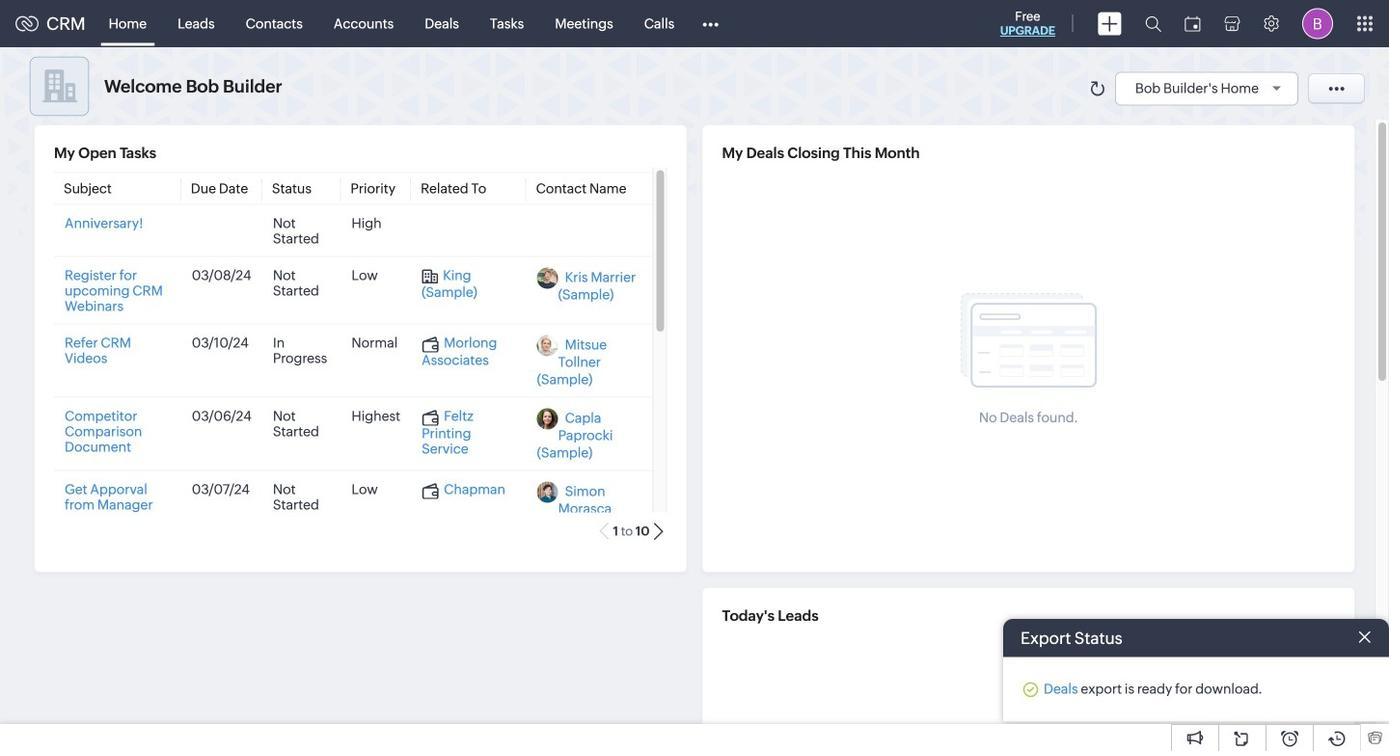 Task type: vqa. For each thing, say whether or not it's contained in the screenshot.
Profile 'icon'
yes



Task type: locate. For each thing, give the bounding box(es) containing it.
create menu element
[[1087, 0, 1134, 47]]

calendar image
[[1185, 16, 1202, 31]]

create menu image
[[1098, 12, 1123, 35]]

search element
[[1134, 0, 1174, 47]]



Task type: describe. For each thing, give the bounding box(es) containing it.
Other Modules field
[[690, 8, 732, 39]]

profile element
[[1291, 0, 1345, 47]]

logo image
[[15, 16, 39, 31]]

search image
[[1146, 15, 1162, 32]]

profile image
[[1303, 8, 1334, 39]]



